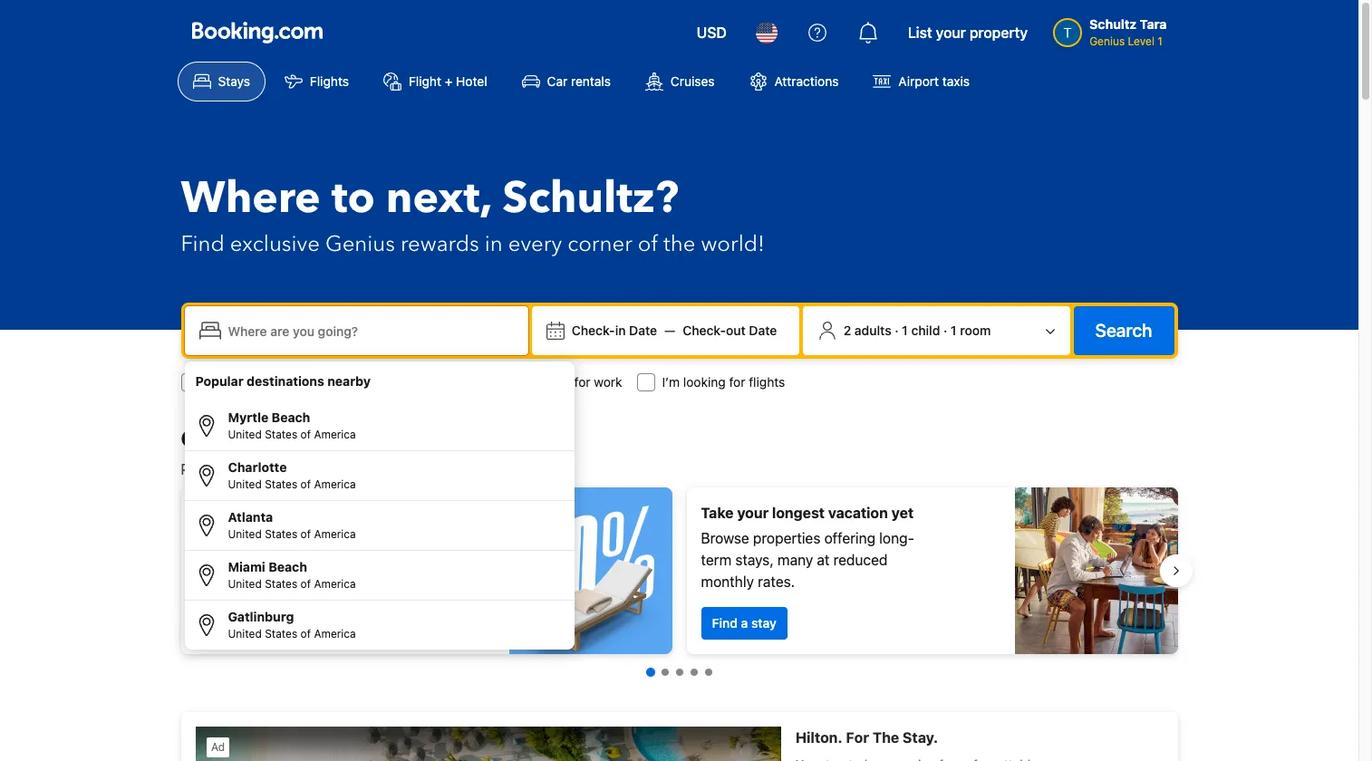 Task type: describe. For each thing, give the bounding box(es) containing it.
adults
[[855, 323, 892, 338]]

car rentals link
[[506, 62, 626, 102]]

term
[[701, 552, 732, 568]]

2 · from the left
[[944, 323, 948, 338]]

apartment
[[399, 374, 460, 390]]

rentals
[[571, 73, 611, 89]]

vacation
[[828, 505, 888, 521]]

monthly
[[701, 574, 754, 590]]

check-in date button
[[565, 315, 665, 347]]

tara
[[1140, 16, 1167, 32]]

exclusive
[[230, 229, 320, 259]]

search button
[[1074, 306, 1174, 355]]

booking.com image
[[192, 22, 322, 44]]

1 check- from the left
[[572, 323, 615, 338]]

2 adults · 1 child · 1 room
[[844, 323, 991, 338]]

book
[[195, 516, 231, 532]]

long-
[[880, 530, 915, 547]]

room
[[960, 323, 991, 338]]

stays,
[[736, 552, 774, 568]]

—
[[665, 323, 676, 338]]

attractions
[[775, 73, 839, 89]]

popular
[[195, 374, 244, 389]]

every
[[508, 229, 562, 259]]

flight
[[409, 73, 441, 89]]

states inside the myrtle beach united states of america
[[265, 428, 298, 441]]

for for work
[[574, 374, 591, 390]]

out
[[726, 323, 746, 338]]

america for atlanta
[[314, 528, 356, 541]]

at
[[817, 552, 830, 568]]

check-in date — check-out date
[[572, 323, 777, 338]]

i'm for i'm looking for an entire home or apartment
[[206, 374, 224, 390]]

region containing take your longest vacation yet
[[166, 480, 1193, 662]]

2 date from the left
[[749, 323, 777, 338]]

2
[[844, 323, 851, 338]]

won't
[[309, 516, 348, 532]]

flight + hotel
[[409, 73, 487, 89]]

your account menu schultz tara genius level 1 element
[[1054, 8, 1174, 50]]

progress bar inside offers main content
[[646, 668, 712, 677]]

save
[[195, 541, 227, 558]]

next,
[[386, 169, 492, 228]]

properties
[[753, 530, 821, 547]]

browse
[[701, 530, 750, 547]]

i'm
[[662, 374, 680, 390]]

list box containing popular destinations nearby
[[184, 362, 574, 650]]

airport taxis link
[[858, 62, 986, 102]]

property
[[970, 24, 1028, 41]]

you inside book a stay you won't forget save 30% or more on stays with black friday deals
[[280, 516, 305, 532]]

or inside book a stay you won't forget save 30% or more on stays with black friday deals
[[265, 541, 279, 558]]

corner
[[568, 229, 633, 259]]

united for atlanta
[[228, 528, 262, 541]]

attractions link
[[734, 62, 854, 102]]

take
[[701, 505, 734, 521]]

longest
[[772, 505, 825, 521]]

+
[[445, 73, 453, 89]]

for for flights
[[729, 374, 746, 390]]

yet
[[892, 505, 914, 521]]

find inside where to next, schultz? find exclusive genius rewards in every corner of the world!
[[181, 229, 225, 259]]

myrtle beach united states of america
[[228, 410, 356, 441]]

take your longest vacation yet browse properties offering long- term stays, many at reduced monthly rates.
[[701, 505, 915, 590]]

miami
[[228, 559, 265, 575]]

with
[[379, 541, 406, 558]]

rewards
[[401, 229, 479, 259]]

offers promotions, deals, and special offers for you
[[181, 425, 473, 478]]

united inside miami beach united states of america
[[228, 577, 262, 591]]

2 adults · 1 child · 1 room button
[[810, 314, 1063, 348]]

states for atlanta
[[265, 528, 298, 541]]

atlanta united states of america
[[228, 509, 356, 541]]

stays
[[218, 73, 250, 89]]

30%
[[231, 541, 262, 558]]

forget
[[352, 516, 395, 532]]

work
[[594, 374, 622, 390]]

list
[[908, 24, 933, 41]]

deals
[[254, 605, 287, 620]]

entire
[[311, 374, 344, 390]]

charlotte
[[228, 460, 287, 475]]

america inside the myrtle beach united states of america
[[314, 428, 356, 441]]

stays link
[[177, 62, 266, 102]]

taxis
[[943, 73, 970, 89]]

friday
[[235, 563, 275, 579]]

a for book
[[234, 516, 243, 532]]

on
[[320, 541, 337, 558]]

deals
[[279, 563, 316, 579]]

nearby
[[327, 374, 371, 389]]

schultz
[[1090, 16, 1137, 32]]

of inside atlanta united states of america
[[301, 528, 311, 541]]

schultz tara genius level 1
[[1090, 16, 1167, 48]]

stays
[[340, 541, 375, 558]]

beach for miami beach
[[269, 559, 307, 575]]

book a stay you won't forget save 30% or more on stays with black friday deals
[[195, 516, 406, 579]]



Task type: vqa. For each thing, say whether or not it's contained in the screenshot.
the leftmost GENIUS
yes



Task type: locate. For each thing, give the bounding box(es) containing it.
for left an at left
[[273, 374, 290, 390]]

date right out
[[749, 323, 777, 338]]

cruises link
[[630, 62, 730, 102]]

stay down rates.
[[752, 616, 777, 631]]

in
[[485, 229, 503, 259], [615, 323, 626, 338]]

4 united from the top
[[228, 577, 262, 591]]

date
[[629, 323, 657, 338], [749, 323, 777, 338]]

1
[[1158, 34, 1163, 48], [902, 323, 908, 338], [951, 323, 957, 338]]

schultz?
[[503, 169, 679, 228]]

genius inside where to next, schultz? find exclusive genius rewards in every corner of the world!
[[325, 229, 395, 259]]

car rentals
[[547, 73, 611, 89]]

of left the
[[638, 229, 658, 259]]

progress bar
[[646, 668, 712, 677]]

charlotte united states of america
[[228, 460, 356, 491]]

or right 30%
[[265, 541, 279, 558]]

i'm left traveling
[[499, 374, 517, 390]]

america inside atlanta united states of america
[[314, 528, 356, 541]]

stay up 30%
[[246, 516, 276, 532]]

united for gatlinburg
[[228, 627, 262, 641]]

states down "charlotte"
[[265, 478, 298, 491]]

2 states from the top
[[265, 478, 298, 491]]

your right the list
[[936, 24, 966, 41]]

in left the every
[[485, 229, 503, 259]]

usd
[[697, 24, 727, 41]]

beach
[[272, 410, 310, 425], [269, 559, 307, 575]]

america inside gatlinburg united states of america
[[314, 627, 356, 641]]

atlanta
[[228, 509, 273, 525]]

child
[[911, 323, 940, 338]]

states
[[265, 428, 298, 441], [265, 478, 298, 491], [265, 528, 298, 541], [265, 577, 298, 591], [265, 627, 298, 641]]

beach inside miami beach united states of america
[[269, 559, 307, 575]]

genius
[[1090, 34, 1125, 48], [325, 229, 395, 259]]

3 united from the top
[[228, 528, 262, 541]]

your for longest
[[737, 505, 769, 521]]

beach inside the myrtle beach united states of america
[[272, 410, 310, 425]]

for right offers
[[427, 461, 445, 478]]

for
[[273, 374, 290, 390], [574, 374, 591, 390], [729, 374, 746, 390], [427, 461, 445, 478]]

Where are you going? field
[[221, 315, 521, 347]]

united down miami on the left of page
[[228, 577, 262, 591]]

you
[[449, 461, 473, 478], [280, 516, 305, 532]]

2 looking from the left
[[683, 374, 726, 390]]

stay
[[246, 516, 276, 532], [752, 616, 777, 631]]

united for charlotte
[[228, 478, 262, 491]]

hotel
[[456, 73, 487, 89]]

gatlinburg united states of america
[[228, 609, 356, 641]]

united down "charlotte"
[[228, 478, 262, 491]]

united inside charlotte united states of america
[[228, 478, 262, 491]]

1 vertical spatial your
[[737, 505, 769, 521]]

4 states from the top
[[265, 577, 298, 591]]

1 horizontal spatial genius
[[1090, 34, 1125, 48]]

gatlinburg
[[228, 609, 294, 625]]

where
[[181, 169, 321, 228]]

offers main content
[[166, 425, 1193, 762]]

your
[[936, 24, 966, 41], [737, 505, 769, 521]]

check- right —
[[683, 323, 726, 338]]

states inside atlanta united states of america
[[265, 528, 298, 541]]

i'm traveling for work
[[499, 374, 622, 390]]

genius inside schultz tara genius level 1
[[1090, 34, 1125, 48]]

4 america from the top
[[314, 577, 356, 591]]

or
[[384, 374, 396, 390], [265, 541, 279, 558]]

looking for i'm
[[227, 374, 270, 390]]

1 vertical spatial or
[[265, 541, 279, 558]]

united down myrtle
[[228, 428, 262, 441]]

of up atlanta united states of america
[[301, 478, 311, 491]]

1 inside schultz tara genius level 1
[[1158, 34, 1163, 48]]

1 states from the top
[[265, 428, 298, 441]]

of inside gatlinburg united states of america
[[301, 627, 311, 641]]

0 horizontal spatial 1
[[902, 323, 908, 338]]

states down deals
[[265, 627, 298, 641]]

or right home
[[384, 374, 396, 390]]

of inside charlotte united states of america
[[301, 478, 311, 491]]

looking for i'm
[[683, 374, 726, 390]]

5 states from the top
[[265, 627, 298, 641]]

take your longest vacation yet image
[[1015, 488, 1178, 655]]

0 horizontal spatial find
[[181, 229, 225, 259]]

genius down schultz
[[1090, 34, 1125, 48]]

united inside atlanta united states of america
[[228, 528, 262, 541]]

2 horizontal spatial 1
[[1158, 34, 1163, 48]]

1 horizontal spatial find
[[712, 616, 738, 631]]

states for charlotte
[[265, 478, 298, 491]]

offers
[[385, 461, 423, 478]]

0 vertical spatial your
[[936, 24, 966, 41]]

reduced
[[834, 552, 888, 568]]

2 check- from the left
[[683, 323, 726, 338]]

find a stay
[[712, 616, 777, 631]]

states up deals
[[265, 577, 298, 591]]

0 vertical spatial or
[[384, 374, 396, 390]]

0 horizontal spatial stay
[[246, 516, 276, 532]]

3 america from the top
[[314, 528, 356, 541]]

a inside book a stay you won't forget save 30% or more on stays with black friday deals
[[234, 516, 243, 532]]

offers
[[181, 425, 246, 455]]

search
[[1096, 320, 1153, 341]]

0 horizontal spatial a
[[234, 516, 243, 532]]

stay for find
[[752, 616, 777, 631]]

0 horizontal spatial in
[[485, 229, 503, 259]]

0 vertical spatial you
[[449, 461, 473, 478]]

0 vertical spatial find
[[181, 229, 225, 259]]

0 horizontal spatial you
[[280, 516, 305, 532]]

0 horizontal spatial date
[[629, 323, 657, 338]]

1 horizontal spatial a
[[741, 616, 748, 631]]

1 vertical spatial find
[[712, 616, 738, 631]]

1 horizontal spatial looking
[[683, 374, 726, 390]]

myrtle
[[228, 410, 269, 425]]

1 looking from the left
[[227, 374, 270, 390]]

destinations
[[247, 374, 324, 389]]

of inside where to next, schultz? find exclusive genius rewards in every corner of the world!
[[638, 229, 658, 259]]

more
[[283, 541, 316, 558]]

0 horizontal spatial ·
[[895, 323, 899, 338]]

looking right i'm
[[683, 374, 726, 390]]

where to next, schultz? find exclusive genius rewards in every corner of the world!
[[181, 169, 765, 259]]

black
[[195, 563, 231, 579]]

states inside charlotte united states of america
[[265, 478, 298, 491]]

and
[[306, 461, 331, 478]]

1 horizontal spatial i'm
[[499, 374, 517, 390]]

0 vertical spatial a
[[234, 516, 243, 532]]

i'm looking for an entire home or apartment
[[206, 374, 460, 390]]

for left work
[[574, 374, 591, 390]]

1 horizontal spatial 1
[[951, 323, 957, 338]]

find inside region
[[712, 616, 738, 631]]

1 vertical spatial you
[[280, 516, 305, 532]]

level
[[1128, 34, 1155, 48]]

list box
[[184, 362, 574, 650]]

for left flights
[[729, 374, 746, 390]]

of inside miami beach united states of america
[[301, 577, 311, 591]]

america inside miami beach united states of america
[[314, 577, 356, 591]]

many
[[778, 552, 813, 568]]

cruises
[[671, 73, 715, 89]]

2 america from the top
[[314, 478, 356, 491]]

looking
[[227, 374, 270, 390], [683, 374, 726, 390]]

stay for book
[[246, 516, 276, 532]]

a right book
[[234, 516, 243, 532]]

· right child
[[944, 323, 948, 338]]

0 horizontal spatial genius
[[325, 229, 395, 259]]

0 horizontal spatial or
[[265, 541, 279, 558]]

america for gatlinburg
[[314, 627, 356, 641]]

2 united from the top
[[228, 478, 262, 491]]

· right adults
[[895, 323, 899, 338]]

an
[[293, 374, 307, 390]]

region
[[166, 480, 1193, 662]]

i'm looking for flights
[[662, 374, 785, 390]]

airport
[[899, 73, 939, 89]]

0 vertical spatial stay
[[246, 516, 276, 532]]

1 vertical spatial in
[[615, 323, 626, 338]]

for for an
[[273, 374, 290, 390]]

1 left 'room'
[[951, 323, 957, 338]]

popular destinations nearby group
[[184, 402, 574, 650]]

states down atlanta
[[265, 528, 298, 541]]

1 date from the left
[[629, 323, 657, 338]]

check- up work
[[572, 323, 615, 338]]

i'm up offers
[[206, 374, 224, 390]]

flights
[[749, 374, 785, 390]]

0 vertical spatial beach
[[272, 410, 310, 425]]

check-out date button
[[676, 315, 785, 347]]

5 america from the top
[[314, 627, 356, 641]]

america inside charlotte united states of america
[[314, 478, 356, 491]]

you up more
[[280, 516, 305, 532]]

find down monthly
[[712, 616, 738, 631]]

1 vertical spatial a
[[741, 616, 748, 631]]

deals,
[[264, 461, 303, 478]]

0 horizontal spatial i'm
[[206, 374, 224, 390]]

i'm for i'm traveling for work
[[499, 374, 517, 390]]

states inside gatlinburg united states of america
[[265, 627, 298, 641]]

for inside offers promotions, deals, and special offers for you
[[427, 461, 445, 478]]

find down where
[[181, 229, 225, 259]]

flight + hotel link
[[368, 62, 503, 102]]

your inside take your longest vacation yet browse properties offering long- term stays, many at reduced monthly rates.
[[737, 505, 769, 521]]

beach down more
[[269, 559, 307, 575]]

2 i'm from the left
[[499, 374, 517, 390]]

0 horizontal spatial looking
[[227, 374, 270, 390]]

1 down tara
[[1158, 34, 1163, 48]]

in left —
[[615, 323, 626, 338]]

united down explore deals
[[228, 627, 262, 641]]

explore
[[206, 605, 251, 620]]

0 horizontal spatial your
[[737, 505, 769, 521]]

of up and
[[301, 428, 311, 441]]

usd button
[[686, 11, 738, 54]]

home
[[347, 374, 380, 390]]

traveling
[[521, 374, 571, 390]]

1 left child
[[902, 323, 908, 338]]

world!
[[701, 229, 765, 259]]

the
[[664, 229, 696, 259]]

states for gatlinburg
[[265, 627, 298, 641]]

your right take
[[737, 505, 769, 521]]

1 vertical spatial genius
[[325, 229, 395, 259]]

1 horizontal spatial ·
[[944, 323, 948, 338]]

5 united from the top
[[228, 627, 262, 641]]

miami beach united states of america
[[228, 559, 356, 591]]

airport taxis
[[899, 73, 970, 89]]

beach for myrtle beach
[[272, 410, 310, 425]]

states inside miami beach united states of america
[[265, 577, 298, 591]]

of inside the myrtle beach united states of america
[[301, 428, 311, 441]]

0 vertical spatial genius
[[1090, 34, 1125, 48]]

1 horizontal spatial or
[[384, 374, 396, 390]]

1 i'm from the left
[[206, 374, 224, 390]]

of left on
[[301, 528, 311, 541]]

of down more
[[301, 577, 311, 591]]

search for black friday deals on stays image
[[509, 488, 672, 655]]

you inside offers promotions, deals, and special offers for you
[[449, 461, 473, 478]]

1 horizontal spatial date
[[749, 323, 777, 338]]

3 states from the top
[[265, 528, 298, 541]]

·
[[895, 323, 899, 338], [944, 323, 948, 338]]

states up deals,
[[265, 428, 298, 441]]

1 · from the left
[[895, 323, 899, 338]]

1 horizontal spatial your
[[936, 24, 966, 41]]

0 vertical spatial in
[[485, 229, 503, 259]]

i'm
[[206, 374, 224, 390], [499, 374, 517, 390]]

america for charlotte
[[314, 478, 356, 491]]

1 america from the top
[[314, 428, 356, 441]]

a for find
[[741, 616, 748, 631]]

date left —
[[629, 323, 657, 338]]

united
[[228, 428, 262, 441], [228, 478, 262, 491], [228, 528, 262, 541], [228, 577, 262, 591], [228, 627, 262, 641]]

special
[[335, 461, 381, 478]]

beach down an at left
[[272, 410, 310, 425]]

genius down the to
[[325, 229, 395, 259]]

check-
[[572, 323, 615, 338], [683, 323, 726, 338]]

of down miami beach united states of america
[[301, 627, 311, 641]]

1 horizontal spatial check-
[[683, 323, 726, 338]]

your for property
[[936, 24, 966, 41]]

1 horizontal spatial you
[[449, 461, 473, 478]]

united inside gatlinburg united states of america
[[228, 627, 262, 641]]

1 united from the top
[[228, 428, 262, 441]]

1 vertical spatial beach
[[269, 559, 307, 575]]

flights
[[310, 73, 349, 89]]

0 horizontal spatial check-
[[572, 323, 615, 338]]

1 horizontal spatial stay
[[752, 616, 777, 631]]

looking up myrtle
[[227, 374, 270, 390]]

list your property link
[[897, 11, 1039, 54]]

explore deals
[[206, 605, 287, 620]]

america
[[314, 428, 356, 441], [314, 478, 356, 491], [314, 528, 356, 541], [314, 577, 356, 591], [314, 627, 356, 641]]

united inside the myrtle beach united states of america
[[228, 428, 262, 441]]

popular destinations nearby
[[195, 374, 371, 389]]

in inside where to next, schultz? find exclusive genius rewards in every corner of the world!
[[485, 229, 503, 259]]

list your property
[[908, 24, 1028, 41]]

united down atlanta
[[228, 528, 262, 541]]

stay inside book a stay you won't forget save 30% or more on stays with black friday deals
[[246, 516, 276, 532]]

offering
[[825, 530, 876, 547]]

a down monthly
[[741, 616, 748, 631]]

car
[[547, 73, 568, 89]]

you right offers
[[449, 461, 473, 478]]

1 horizontal spatial in
[[615, 323, 626, 338]]

1 vertical spatial stay
[[752, 616, 777, 631]]



